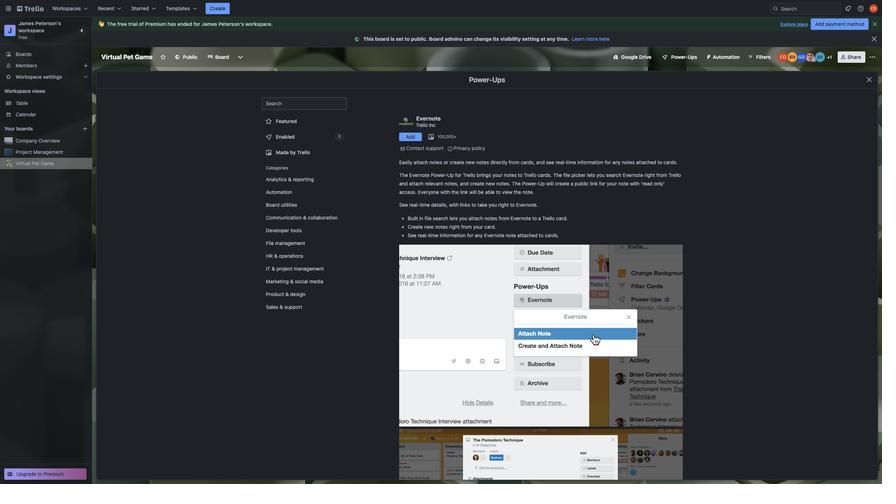Task type: vqa. For each thing, say whether or not it's contained in the screenshot.
middle sm image
yes



Task type: describe. For each thing, give the bounding box(es) containing it.
ben nelson (bennelson96) image
[[788, 52, 798, 62]]

banner containing 👋
[[92, 17, 882, 31]]

admins
[[445, 36, 463, 42]]

new inside built in file search lets you attach notes from evernote to a trello card. create new notes right from your card. see real-time information for any evernote note attached to cards.
[[424, 224, 434, 230]]

easily
[[399, 159, 412, 165]]

a inside the evernote power-up for trello brings your notes to trello cards. the file picker lets you search evernote right from trello and attach relevant notes, and create new notes. the power-up will create a public link for your note with 'read only' access. everyone with the link will be able to view the note.
[[571, 181, 574, 187]]

1 vertical spatial card.
[[485, 224, 496, 230]]

attach inside the evernote power-up for trello brings your notes to trello cards. the file picker lets you search evernote right from trello and attach relevant notes, and create new notes. the power-up will create a public link for your note with 'read only' access. everyone with the link will be able to view the note.
[[409, 181, 424, 187]]

operations
[[279, 253, 303, 259]]

power-ups button
[[657, 51, 702, 63]]

project management link
[[16, 149, 88, 156]]

from inside the evernote power-up for trello brings your notes to trello cards. the file picker lets you search evernote right from trello and attach relevant notes, and create new notes. the power-up will create a public link for your note with 'read only' access. everyone with the link will be able to view the note.
[[657, 172, 667, 178]]

0 horizontal spatial power-ups
[[469, 76, 505, 84]]

public
[[183, 54, 198, 60]]

file management link
[[262, 238, 347, 249]]

recent button
[[94, 3, 126, 14]]

Board name text field
[[98, 51, 156, 63]]

1 horizontal spatial link
[[590, 181, 598, 187]]

from down view
[[499, 215, 509, 221]]

learn more here link
[[569, 36, 610, 42]]

public button
[[170, 51, 202, 63]]

wave image
[[98, 21, 104, 27]]

evernote.
[[516, 202, 538, 208]]

1 horizontal spatial attached
[[636, 159, 657, 165]]

0 vertical spatial management
[[275, 240, 305, 246]]

workspace inside banner
[[245, 21, 271, 27]]

it & project management
[[266, 266, 324, 272]]

product & design link
[[262, 289, 347, 300]]

table
[[16, 100, 28, 106]]

100,000
[[438, 134, 454, 139]]

project management
[[16, 149, 63, 155]]

sm image for automation
[[703, 51, 713, 61]]

lets inside the evernote power-up for trello brings your notes to trello cards. the file picker lets you search evernote right from trello and attach relevant notes, and create new notes. the power-up will create a public link for your note with 'read only' access. everyone with the link will be able to view the note.
[[587, 172, 595, 178]]

table link
[[16, 100, 88, 107]]

workspaces button
[[48, 3, 92, 14]]

1 vertical spatial virtual pet game
[[16, 160, 54, 166]]

'read
[[641, 181, 653, 187]]

marketing & social media
[[266, 278, 323, 284]]

only'
[[654, 181, 665, 187]]

featured link
[[262, 114, 347, 128]]

public.
[[411, 36, 428, 42]]

set
[[396, 36, 404, 42]]

file
[[266, 240, 274, 246]]

james inside james peterson's workspace free
[[18, 20, 34, 26]]

lets inside built in file search lets you attach notes from evernote to a trello card. create new notes right from your card. see real-time information for any evernote note attached to cards.
[[450, 215, 458, 221]]

notes inside the evernote power-up for trello brings your notes to trello cards. the file picker lets you search evernote right from trello and attach relevant notes, and create new notes. the power-up will create a public link for your note with 'read only' access. everyone with the link will be able to view the note.
[[504, 172, 517, 178]]

0 horizontal spatial ups
[[492, 76, 505, 84]]

1 vertical spatial 1
[[338, 134, 340, 139]]

the evernote power-up for trello brings your notes to trello cards. the file picker lets you search evernote right from trello and attach relevant notes, and create new notes. the power-up will create a public link for your note with 'read only' access. everyone with the link will be able to view the note.
[[399, 172, 681, 195]]

1 horizontal spatial card.
[[556, 215, 568, 221]]

boards
[[16, 51, 32, 57]]

file inside the evernote power-up for trello brings your notes to trello cards. the file picker lets you search evernote right from trello and attach relevant notes, and create new notes. the power-up will create a public link for your note with 'read only' access. everyone with the link will be able to view the note.
[[564, 172, 570, 178]]

information inside built in file search lets you attach notes from evernote to a trello card. create new notes right from your card. see real-time information for any evernote note attached to cards.
[[440, 232, 466, 238]]

0 vertical spatial information
[[578, 159, 604, 165]]

1 vertical spatial up
[[538, 181, 545, 187]]

1 vertical spatial game
[[41, 160, 54, 166]]

0 vertical spatial will
[[546, 181, 554, 187]]

1 vertical spatial virtual
[[16, 160, 30, 166]]

create inside built in file search lets you attach notes from evernote to a trello card. create new notes right from your card. see real-time information for any evernote note attached to cards.
[[408, 224, 423, 230]]

virtual inside "text field"
[[101, 53, 122, 61]]

reporting
[[293, 176, 314, 182]]

board for board
[[215, 54, 229, 60]]

0 vertical spatial time
[[566, 159, 576, 165]]

here
[[600, 36, 610, 42]]

0 horizontal spatial create
[[450, 159, 464, 165]]

see real-time details, with links to take you right to evernote.
[[399, 202, 538, 208]]

star or unstar board image
[[160, 54, 166, 60]]

ups inside button
[[688, 54, 697, 60]]

1 vertical spatial management
[[294, 266, 324, 272]]

change
[[474, 36, 492, 42]]

more
[[586, 36, 598, 42]]

1 vertical spatial with
[[441, 189, 450, 195]]

search inside the evernote power-up for trello brings your notes to trello cards. the file picker lets you search evernote right from trello and attach relevant notes, and create new notes. the power-up will create a public link for your note with 'read only' access. everyone with the link will be able to view the note.
[[606, 172, 622, 178]]

contact support
[[406, 145, 444, 151]]

payment
[[826, 21, 846, 27]]

virtual pet game link
[[16, 160, 88, 167]]

for inside built in file search lets you attach notes from evernote to a trello card. create new notes right from your card. see real-time information for any evernote note attached to cards.
[[467, 232, 474, 238]]

able
[[485, 189, 495, 195]]

premium inside banner
[[145, 21, 166, 27]]

from down links
[[461, 224, 472, 230]]

workspace views
[[4, 88, 45, 94]]

game inside "text field"
[[135, 53, 153, 61]]

time inside built in file search lets you attach notes from evernote to a trello card. create new notes right from your card. see real-time information for any evernote note attached to cards.
[[429, 232, 438, 238]]

automation link
[[262, 187, 347, 198]]

is
[[391, 36, 395, 42]]

1 horizontal spatial you
[[489, 202, 497, 208]]

or
[[444, 159, 448, 165]]

0 horizontal spatial and
[[399, 181, 408, 187]]

can
[[464, 36, 473, 42]]

share
[[848, 54, 861, 60]]

virtual pet game inside "text field"
[[101, 53, 153, 61]]

explore plans button
[[781, 20, 808, 29]]

trello inside built in file search lets you attach notes from evernote to a trello card. create new notes right from your card. see real-time information for any evernote note attached to cards.
[[542, 215, 555, 221]]

sales & support link
[[262, 301, 347, 313]]

board for board utilities
[[266, 202, 280, 208]]

explore
[[781, 22, 796, 27]]

file management
[[266, 240, 305, 246]]

create inside create button
[[210, 5, 226, 11]]

0 vertical spatial +
[[827, 55, 830, 60]]

add for add payment method
[[815, 21, 825, 27]]

board link
[[203, 51, 233, 63]]

add payment method button
[[811, 18, 869, 30]]

members
[[16, 62, 37, 68]]

for inside banner
[[194, 21, 200, 27]]

analytics & reporting link
[[262, 174, 347, 185]]

google drive
[[621, 54, 652, 60]]

social
[[295, 278, 308, 284]]

0 vertical spatial with
[[630, 181, 640, 187]]

views
[[32, 88, 45, 94]]

support inside 'link'
[[284, 304, 302, 310]]

company overview link
[[16, 137, 88, 144]]

workspace inside james peterson's workspace free
[[18, 27, 44, 33]]

create button
[[206, 3, 230, 14]]

communication
[[266, 215, 302, 221]]

2 horizontal spatial and
[[536, 159, 545, 165]]

everyone
[[418, 189, 439, 195]]

0 vertical spatial cards.
[[664, 159, 678, 165]]

1 vertical spatial your
[[607, 181, 617, 187]]

note.
[[523, 189, 534, 195]]

evernote up relevant in the top of the page
[[409, 172, 430, 178]]

made
[[276, 149, 289, 155]]

james inside banner
[[202, 21, 217, 27]]

links
[[460, 202, 470, 208]]

add payment method
[[815, 21, 865, 27]]

easily attach notes or create new notes directly from cards, and see real-time information for any notes attached to cards.
[[399, 159, 678, 165]]

2 horizontal spatial create
[[555, 181, 570, 187]]

0 vertical spatial attach
[[414, 159, 428, 165]]

public
[[575, 181, 589, 187]]

project
[[277, 266, 293, 272]]

2 horizontal spatial any
[[613, 159, 621, 165]]

your boards with 3 items element
[[4, 124, 72, 133]]

your
[[4, 126, 15, 132]]

1 vertical spatial premium
[[43, 471, 64, 477]]

trello inside evernote trello inc
[[416, 122, 428, 128]]

& for product
[[285, 291, 289, 297]]

gary orlando (garyorlando) image
[[797, 52, 807, 62]]

2 screenshot image from the top
[[399, 429, 683, 484]]

note inside built in file search lets you attach notes from evernote to a trello card. create new notes right from your card. see real-time information for any evernote note attached to cards.
[[506, 232, 516, 238]]

workspace for workspace settings
[[16, 74, 42, 80]]

show menu image
[[869, 54, 876, 61]]

2 vertical spatial with
[[449, 202, 459, 208]]

take
[[478, 202, 487, 208]]

sm image for this board is set to public. board admins can change its visibility setting at any time.
[[354, 36, 363, 43]]

its
[[493, 36, 499, 42]]

0 horizontal spatial up
[[447, 172, 454, 178]]

hr & operations
[[266, 253, 303, 259]]

0 vertical spatial 1
[[830, 55, 832, 60]]

1 vertical spatial real-
[[409, 202, 420, 208]]

built in file search lets you attach notes from evernote to a trello card. create new notes right from your card. see real-time information for any evernote note attached to cards.
[[408, 215, 568, 238]]

100,000 +
[[438, 134, 457, 139]]

& for marketing
[[290, 278, 294, 284]]

categories
[[266, 165, 288, 171]]

you inside built in file search lets you attach notes from evernote to a trello card. create new notes right from your card. see real-time information for any evernote note attached to cards.
[[459, 215, 468, 221]]

setting
[[522, 36, 540, 42]]

privacy
[[454, 145, 470, 151]]

👋
[[98, 21, 104, 27]]

this
[[363, 36, 374, 42]]

calendar link
[[16, 111, 88, 118]]

recent
[[98, 5, 114, 11]]

be
[[478, 189, 484, 195]]

right inside the evernote power-up for trello brings your notes to trello cards. the file picker lets you search evernote right from trello and attach relevant notes, and create new notes. the power-up will create a public link for your note with 'read only' access. everyone with the link will be able to view the note.
[[645, 172, 655, 178]]

drive
[[639, 54, 652, 60]]

1 horizontal spatial new
[[466, 159, 475, 165]]

of
[[139, 21, 144, 27]]

attached inside built in file search lets you attach notes from evernote to a trello card. create new notes right from your card. see real-time information for any evernote note attached to cards.
[[518, 232, 538, 238]]

free
[[117, 21, 127, 27]]

cards. inside the evernote power-up for trello brings your notes to trello cards. the file picker lets you search evernote right from trello and attach relevant notes, and create new notes. the power-up will create a public link for your note with 'read only' access. everyone with the link will be able to view the note.
[[538, 172, 552, 178]]

notes.
[[497, 181, 511, 187]]

google
[[621, 54, 638, 60]]

+ 1
[[827, 55, 832, 60]]



Task type: locate. For each thing, give the bounding box(es) containing it.
1 vertical spatial workspace
[[4, 88, 31, 94]]

add left payment
[[815, 21, 825, 27]]

note inside the evernote power-up for trello brings your notes to trello cards. the file picker lets you search evernote right from trello and attach relevant notes, and create new notes. the power-up will create a public link for your note with 'read only' access. everyone with the link will be able to view the note.
[[619, 181, 629, 187]]

workspace for workspace views
[[4, 88, 31, 94]]

picker
[[572, 172, 586, 178]]

workspace
[[16, 74, 42, 80], [4, 88, 31, 94]]

view
[[502, 189, 513, 195]]

& right the hr
[[274, 253, 278, 259]]

inc
[[429, 122, 436, 128]]

1 vertical spatial automation
[[266, 189, 292, 195]]

the right view
[[514, 189, 521, 195]]

0 vertical spatial card.
[[556, 215, 568, 221]]

virtual pet game down project management
[[16, 160, 54, 166]]

policy
[[472, 145, 485, 151]]

workspace navigation collapse icon image
[[77, 26, 87, 35]]

real- up built
[[409, 202, 420, 208]]

create right the "or"
[[450, 159, 464, 165]]

evernote down take
[[484, 232, 505, 238]]

templates button
[[162, 3, 201, 14]]

0 horizontal spatial automation
[[266, 189, 292, 195]]

workspace settings
[[16, 74, 62, 80]]

automation
[[713, 54, 740, 60], [266, 189, 292, 195]]

j
[[8, 26, 12, 34]]

collaboration
[[308, 215, 338, 221]]

board left utilities
[[266, 202, 280, 208]]

share button
[[838, 51, 866, 63]]

pet inside "text field"
[[123, 53, 133, 61]]

automation up board utilities
[[266, 189, 292, 195]]

1 vertical spatial +
[[454, 134, 457, 139]]

access.
[[399, 189, 417, 195]]

this member is an admin of this board. image
[[812, 59, 816, 62]]

james peterson's workspace free
[[18, 20, 62, 40]]

attach down take
[[469, 215, 483, 221]]

will left be
[[469, 189, 477, 195]]

2 vertical spatial sm image
[[399, 145, 406, 153]]

boards link
[[0, 49, 92, 60]]

2 vertical spatial right
[[449, 224, 460, 230]]

0 horizontal spatial information
[[440, 232, 466, 238]]

file
[[564, 172, 570, 178], [425, 215, 432, 221]]

see
[[399, 202, 408, 208], [408, 232, 417, 238]]

0 vertical spatial support
[[426, 145, 444, 151]]

1 horizontal spatial workspace
[[245, 21, 271, 27]]

back to home image
[[17, 3, 44, 14]]

you right picker
[[597, 172, 605, 178]]

sm image left board
[[354, 36, 363, 43]]

james peterson (jamespeterson93) image
[[806, 52, 816, 62]]

workspace down members
[[16, 74, 42, 80]]

lets right picker
[[587, 172, 595, 178]]

1 horizontal spatial will
[[546, 181, 554, 187]]

0 vertical spatial real-
[[556, 159, 566, 165]]

sm image inside automation button
[[703, 51, 713, 61]]

and right notes,
[[460, 181, 469, 187]]

👋 the free trial of premium has ended for james peterson's workspace .
[[98, 21, 273, 27]]

Search text field
[[262, 97, 347, 110]]

upgrade
[[16, 471, 36, 477]]

real- down in
[[418, 232, 429, 238]]

1 horizontal spatial james
[[202, 21, 217, 27]]

you inside the evernote power-up for trello brings your notes to trello cards. the file picker lets you search evernote right from trello and attach relevant notes, and create new notes. the power-up will create a public link for your note with 'read only' access. everyone with the link will be able to view the note.
[[597, 172, 605, 178]]

upgrade to premium
[[16, 471, 64, 477]]

new down privacy policy
[[466, 159, 475, 165]]

jeremy miller (jeremymiller198) image
[[815, 52, 825, 62]]

ended
[[177, 21, 192, 27]]

cards. inside built in file search lets you attach notes from evernote to a trello card. create new notes right from your card. see real-time information for any evernote note attached to cards.
[[545, 232, 559, 238]]

attached up 'read
[[636, 159, 657, 165]]

1 vertical spatial see
[[408, 232, 417, 238]]

0 notifications image
[[844, 4, 853, 13]]

Search field
[[779, 3, 841, 14]]

time down the 'details,'
[[429, 232, 438, 238]]

banner
[[92, 17, 882, 31]]

information down links
[[440, 232, 466, 238]]

1 vertical spatial attach
[[409, 181, 424, 187]]

& for communication
[[303, 215, 307, 221]]

1 vertical spatial create
[[408, 224, 423, 230]]

1 horizontal spatial right
[[498, 202, 509, 208]]

0 horizontal spatial pet
[[32, 160, 39, 166]]

premium right of
[[145, 21, 166, 27]]

& for hr
[[274, 253, 278, 259]]

information
[[578, 159, 604, 165], [440, 232, 466, 238]]

attached
[[636, 159, 657, 165], [518, 232, 538, 238]]

0 horizontal spatial right
[[449, 224, 460, 230]]

enabled
[[276, 134, 295, 140]]

0 horizontal spatial virtual pet game
[[16, 160, 54, 166]]

1 horizontal spatial create
[[470, 181, 485, 187]]

customize views image
[[237, 54, 244, 61]]

any inside built in file search lets you attach notes from evernote to a trello card. create new notes right from your card. see real-time information for any evernote note attached to cards.
[[475, 232, 483, 238]]

+ up privacy
[[454, 134, 457, 139]]

filters
[[756, 54, 771, 60]]

it & project management link
[[262, 263, 347, 275]]

real-
[[556, 159, 566, 165], [409, 202, 420, 208], [418, 232, 429, 238]]

management
[[275, 240, 305, 246], [294, 266, 324, 272]]

link right public
[[590, 181, 598, 187]]

add inside button
[[815, 21, 825, 27]]

1 horizontal spatial 1
[[830, 55, 832, 60]]

& for it
[[272, 266, 275, 272]]

0 vertical spatial power-ups
[[671, 54, 697, 60]]

sales
[[266, 304, 278, 310]]

+ right jeremy miller (jeremymiller198) icon
[[827, 55, 830, 60]]

the down easily
[[399, 172, 408, 178]]

game left star or unstar board image
[[135, 53, 153, 61]]

1 horizontal spatial power-ups
[[671, 54, 697, 60]]

0 vertical spatial you
[[597, 172, 605, 178]]

1 vertical spatial any
[[613, 159, 621, 165]]

pet down project management
[[32, 160, 39, 166]]

sm image
[[354, 36, 363, 43], [703, 51, 713, 61], [399, 145, 406, 153]]

1 vertical spatial you
[[489, 202, 497, 208]]

a inside built in file search lets you attach notes from evernote to a trello card. create new notes right from your card. see real-time information for any evernote note attached to cards.
[[538, 215, 541, 221]]

peterson's down create button
[[218, 21, 244, 27]]

time down everyone
[[420, 202, 430, 208]]

primary element
[[0, 0, 882, 17]]

0 vertical spatial search
[[606, 172, 622, 178]]

1 horizontal spatial support
[[426, 145, 444, 151]]

right down view
[[498, 202, 509, 208]]

virtual down wave image
[[101, 53, 122, 61]]

0 vertical spatial virtual pet game
[[101, 53, 153, 61]]

automation inside button
[[713, 54, 740, 60]]

2 vertical spatial you
[[459, 215, 468, 221]]

1 vertical spatial search
[[433, 215, 448, 221]]

attached down the evernote.
[[518, 232, 538, 238]]

a left public
[[571, 181, 574, 187]]

0 horizontal spatial card.
[[485, 224, 496, 230]]

new up able
[[486, 181, 495, 187]]

1 vertical spatial cards.
[[538, 172, 552, 178]]

premium right 'upgrade'
[[43, 471, 64, 477]]

1 horizontal spatial file
[[564, 172, 570, 178]]

support left sm image
[[426, 145, 444, 151]]

search down the 'details,'
[[433, 215, 448, 221]]

board right the public.
[[429, 36, 444, 42]]

1 vertical spatial link
[[460, 189, 468, 195]]

0 horizontal spatial support
[[284, 304, 302, 310]]

0 vertical spatial file
[[564, 172, 570, 178]]

& for sales
[[280, 304, 283, 310]]

& right sales
[[280, 304, 283, 310]]

sm image
[[447, 145, 454, 153]]

see down built
[[408, 232, 417, 238]]

0 vertical spatial see
[[399, 202, 408, 208]]

create up be
[[470, 181, 485, 187]]

developer tools
[[266, 227, 302, 233]]

2 vertical spatial time
[[429, 232, 438, 238]]

your right public
[[607, 181, 617, 187]]

1 vertical spatial new
[[486, 181, 495, 187]]

1 vertical spatial will
[[469, 189, 477, 195]]

templates
[[166, 5, 190, 11]]

0 horizontal spatial link
[[460, 189, 468, 195]]

1 horizontal spatial automation
[[713, 54, 740, 60]]

game down management
[[41, 160, 54, 166]]

0 horizontal spatial will
[[469, 189, 477, 195]]

the down notes,
[[451, 189, 459, 195]]

your inside built in file search lets you attach notes from evernote to a trello card. create new notes right from your card. see real-time information for any evernote note attached to cards.
[[473, 224, 483, 230]]

new down the 'details,'
[[424, 224, 434, 230]]

you down links
[[459, 215, 468, 221]]

0 horizontal spatial file
[[425, 215, 432, 221]]

evernote down the evernote.
[[511, 215, 531, 221]]

0 horizontal spatial peterson's
[[35, 20, 61, 26]]

add inside "button"
[[406, 134, 415, 140]]

google drive button
[[609, 51, 656, 63]]

attach up access.
[[409, 181, 424, 187]]

hr
[[266, 253, 273, 259]]

power-ups
[[671, 54, 697, 60], [469, 76, 505, 84]]

virtual down project
[[16, 160, 30, 166]]

james down create button
[[202, 21, 217, 27]]

1 horizontal spatial virtual
[[101, 53, 122, 61]]

power- inside button
[[671, 54, 688, 60]]

notes,
[[445, 181, 459, 187]]

james peterson's workspace link
[[18, 20, 62, 33]]

made by trello
[[276, 149, 310, 155]]

to
[[405, 36, 410, 42], [658, 159, 662, 165], [518, 172, 523, 178], [496, 189, 501, 195], [472, 202, 476, 208], [510, 202, 515, 208], [532, 215, 537, 221], [539, 232, 544, 238], [38, 471, 42, 477]]

your up the notes. on the right of page
[[493, 172, 503, 178]]

workspace inside popup button
[[16, 74, 42, 80]]

board
[[375, 36, 389, 42]]

& inside 'link'
[[280, 304, 283, 310]]

search inside built in file search lets you attach notes from evernote to a trello card. create new notes right from your card. see real-time information for any evernote note attached to cards.
[[433, 215, 448, 221]]

0 horizontal spatial create
[[210, 5, 226, 11]]

support down design
[[284, 304, 302, 310]]

0 horizontal spatial premium
[[43, 471, 64, 477]]

with down notes,
[[441, 189, 450, 195]]

boards
[[16, 126, 33, 132]]

0 horizontal spatial you
[[459, 215, 468, 221]]

see inside built in file search lets you attach notes from evernote to a trello card. create new notes right from your card. see real-time information for any evernote note attached to cards.
[[408, 232, 417, 238]]

0 vertical spatial add
[[815, 21, 825, 27]]

automation left the filters button
[[713, 54, 740, 60]]

your
[[493, 172, 503, 178], [607, 181, 617, 187], [473, 224, 483, 230]]

0 vertical spatial automation
[[713, 54, 740, 60]]

management up operations
[[275, 240, 305, 246]]

1 horizontal spatial pet
[[123, 53, 133, 61]]

built
[[408, 215, 418, 221]]

up down easily attach notes or create new notes directly from cards, and see real-time information for any notes attached to cards.
[[538, 181, 545, 187]]

0 horizontal spatial the
[[451, 189, 459, 195]]

1 horizontal spatial peterson's
[[218, 21, 244, 27]]

& right "it"
[[272, 266, 275, 272]]

& for analytics
[[288, 176, 292, 182]]

management down hr & operations link
[[294, 266, 324, 272]]

1 horizontal spatial ups
[[688, 54, 697, 60]]

privacy policy
[[454, 145, 485, 151]]

&
[[288, 176, 292, 182], [303, 215, 307, 221], [274, 253, 278, 259], [272, 266, 275, 272], [290, 278, 294, 284], [285, 291, 289, 297], [280, 304, 283, 310]]

filters button
[[746, 51, 773, 63]]

right up 'read
[[645, 172, 655, 178]]

real- inside built in file search lets you attach notes from evernote to a trello card. create new notes right from your card. see real-time information for any evernote note attached to cards.
[[418, 232, 429, 238]]

pet down trial
[[123, 53, 133, 61]]

attach inside built in file search lets you attach notes from evernote to a trello card. create new notes right from your card. see real-time information for any evernote note attached to cards.
[[469, 215, 483, 221]]

0 horizontal spatial note
[[506, 232, 516, 238]]

power-ups inside button
[[671, 54, 697, 60]]

screenshot image
[[399, 245, 683, 427], [399, 429, 683, 484]]

& down board utilities link
[[303, 215, 307, 221]]

1 vertical spatial file
[[425, 215, 432, 221]]

0 vertical spatial virtual
[[101, 53, 122, 61]]

premium
[[145, 21, 166, 27], [43, 471, 64, 477]]

open information menu image
[[858, 5, 865, 12]]

this board is set to public. board admins can change its visibility setting at any time. learn more here
[[363, 36, 610, 42]]

0 vertical spatial any
[[547, 36, 556, 42]]

0 vertical spatial a
[[571, 181, 574, 187]]

0 vertical spatial screenshot image
[[399, 245, 683, 427]]

sm image up easily
[[399, 145, 406, 153]]

board left customize views icon
[[215, 54, 229, 60]]

& left the "social"
[[290, 278, 294, 284]]

project
[[16, 149, 32, 155]]

made by trello link
[[262, 145, 347, 160]]

1 vertical spatial pet
[[32, 160, 39, 166]]

right down see real-time details, with links to take you right to evernote.
[[449, 224, 460, 230]]

board
[[429, 36, 444, 42], [215, 54, 229, 60], [266, 202, 280, 208]]

0 vertical spatial premium
[[145, 21, 166, 27]]

add up contact
[[406, 134, 415, 140]]

virtual pet game
[[101, 53, 153, 61], [16, 160, 54, 166]]

& right analytics
[[288, 176, 292, 182]]

1 vertical spatial time
[[420, 202, 430, 208]]

the
[[451, 189, 459, 195], [514, 189, 521, 195]]

peterson's inside james peterson's workspace free
[[35, 20, 61, 26]]

the right 👋
[[107, 21, 116, 27]]

2 the from the left
[[514, 189, 521, 195]]

the inside banner
[[107, 21, 116, 27]]

attach down 'contact support'
[[414, 159, 428, 165]]

1 vertical spatial lets
[[450, 215, 458, 221]]

0 vertical spatial workspace
[[245, 21, 271, 27]]

hr & operations link
[[262, 250, 347, 262]]

your boards
[[4, 126, 33, 132]]

in
[[419, 215, 423, 221]]

time up picker
[[566, 159, 576, 165]]

the down see
[[553, 172, 562, 178]]

1 screenshot image from the top
[[399, 245, 683, 427]]

add board image
[[82, 126, 88, 132]]

new
[[466, 159, 475, 165], [486, 181, 495, 187], [424, 224, 434, 230]]

information up picker
[[578, 159, 604, 165]]

upgrade to premium link
[[4, 469, 87, 480]]

0 horizontal spatial new
[[424, 224, 434, 230]]

0 vertical spatial pet
[[123, 53, 133, 61]]

peterson's inside banner
[[218, 21, 244, 27]]

time.
[[557, 36, 569, 42]]

peterson's
[[35, 20, 61, 26], [218, 21, 244, 27]]

search right picker
[[606, 172, 622, 178]]

new inside the evernote power-up for trello brings your notes to trello cards. the file picker lets you search evernote right from trello and attach relevant notes, and create new notes. the power-up will create a public link for your note with 'read only' access. everyone with the link will be able to view the note.
[[486, 181, 495, 187]]

0 vertical spatial your
[[493, 172, 503, 178]]

google drive icon image
[[614, 55, 619, 60]]

file left picker
[[564, 172, 570, 178]]

trello
[[416, 122, 428, 128], [297, 149, 310, 155], [463, 172, 476, 178], [524, 172, 537, 178], [669, 172, 681, 178], [542, 215, 555, 221]]

add for add
[[406, 134, 415, 140]]

christina overa (christinaovera) image
[[778, 52, 788, 62]]

management
[[33, 149, 63, 155]]

pet
[[123, 53, 133, 61], [32, 160, 39, 166]]

1 vertical spatial information
[[440, 232, 466, 238]]

link up links
[[460, 189, 468, 195]]

0 vertical spatial right
[[645, 172, 655, 178]]

1 vertical spatial right
[[498, 202, 509, 208]]

up up notes,
[[447, 172, 454, 178]]

developer
[[266, 227, 289, 233]]

0 vertical spatial sm image
[[354, 36, 363, 43]]

and up access.
[[399, 181, 408, 187]]

the up view
[[512, 181, 521, 187]]

1 vertical spatial screenshot image
[[399, 429, 683, 484]]

contact
[[406, 145, 425, 151]]

from up only'
[[657, 172, 667, 178]]

design
[[290, 291, 306, 297]]

evernote up inc
[[416, 115, 441, 121]]

2 vertical spatial new
[[424, 224, 434, 230]]

& left design
[[285, 291, 289, 297]]

featured
[[276, 118, 297, 124]]

a down the evernote power-up for trello brings your notes to trello cards. the file picker lets you search evernote right from trello and attach relevant notes, and create new notes. the power-up will create a public link for your note with 'read only' access. everyone with the link will be able to view the note.
[[538, 215, 541, 221]]

1 vertical spatial support
[[284, 304, 302, 310]]

0 vertical spatial attached
[[636, 159, 657, 165]]

with
[[630, 181, 640, 187], [441, 189, 450, 195], [449, 202, 459, 208]]

0 horizontal spatial search
[[433, 215, 448, 221]]

0 horizontal spatial sm image
[[354, 36, 363, 43]]

see
[[546, 159, 554, 165]]

0 horizontal spatial your
[[473, 224, 483, 230]]

starred button
[[127, 3, 160, 14]]

1 horizontal spatial sm image
[[399, 145, 406, 153]]

2 horizontal spatial your
[[607, 181, 617, 187]]

any
[[547, 36, 556, 42], [613, 159, 621, 165], [475, 232, 483, 238]]

james up free
[[18, 20, 34, 26]]

2 vertical spatial attach
[[469, 215, 483, 221]]

cards,
[[521, 159, 535, 165]]

1 the from the left
[[451, 189, 459, 195]]

workspace up table
[[4, 88, 31, 94]]

evernote inside evernote trello inc
[[416, 115, 441, 121]]

0 horizontal spatial james
[[18, 20, 34, 26]]

create left public
[[555, 181, 570, 187]]

from left cards,
[[509, 159, 520, 165]]

communication & collaboration
[[266, 215, 338, 221]]

1 horizontal spatial note
[[619, 181, 629, 187]]

christina overa (christinaovera) image
[[870, 4, 878, 13]]

sm image right power-ups button
[[703, 51, 713, 61]]

real- right see
[[556, 159, 566, 165]]

up
[[447, 172, 454, 178], [538, 181, 545, 187]]

add
[[815, 21, 825, 27], [406, 134, 415, 140]]

see down access.
[[399, 202, 408, 208]]

you right take
[[489, 202, 497, 208]]

with left links
[[449, 202, 459, 208]]

search image
[[773, 6, 779, 11]]

0 horizontal spatial lets
[[450, 215, 458, 221]]

evernote up 'read
[[623, 172, 643, 178]]

right inside built in file search lets you attach notes from evernote to a trello card. create new notes right from your card. see real-time information for any evernote note attached to cards.
[[449, 224, 460, 230]]

workspace settings button
[[0, 71, 92, 83]]

with left 'read
[[630, 181, 640, 187]]

virtual pet game down free at the left
[[101, 53, 153, 61]]

2 vertical spatial cards.
[[545, 232, 559, 238]]

and left see
[[536, 159, 545, 165]]

2 horizontal spatial board
[[429, 36, 444, 42]]

starred
[[131, 5, 149, 11]]

lets down see real-time details, with links to take you right to evernote.
[[450, 215, 458, 221]]

0 horizontal spatial any
[[475, 232, 483, 238]]

1 horizontal spatial and
[[460, 181, 469, 187]]

1 vertical spatial attached
[[518, 232, 538, 238]]

file inside built in file search lets you attach notes from evernote to a trello card. create new notes right from your card. see real-time information for any evernote note attached to cards.
[[425, 215, 432, 221]]

your down take
[[473, 224, 483, 230]]



